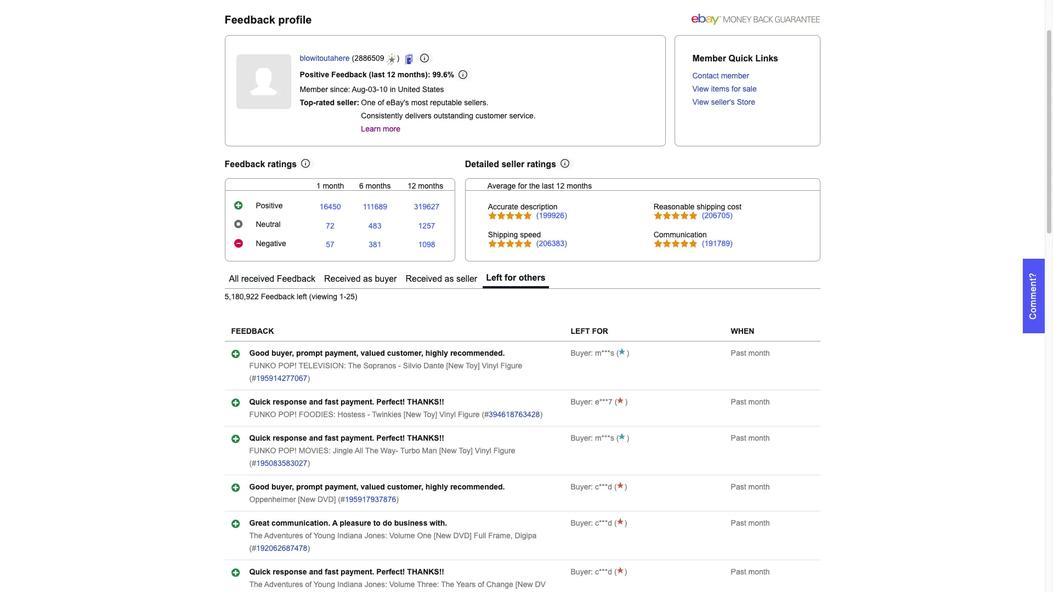 Task type: locate. For each thing, give the bounding box(es) containing it.
2 vertical spatial funko
[[249, 447, 276, 456]]

payment. inside the quick response and fast payment. perfect! thanks!! funko pop! foodies: hostess - twinkies [new toy] vinyl figure (# 394618763428 )
[[341, 398, 375, 407]]

0 vertical spatial seller
[[502, 160, 525, 169]]

1 vertical spatial recommended.
[[451, 483, 505, 492]]

items
[[712, 85, 730, 93]]

thanks!! up the three:
[[407, 568, 445, 577]]

funko for good
[[249, 362, 276, 371]]

past for funko pop! movies: jingle all the way- turbo man [new toy] vinyl figure (#
[[731, 434, 747, 443]]

one down business
[[417, 532, 432, 541]]

volume
[[390, 532, 415, 541], [390, 581, 415, 590]]

vinyl inside funko pop! television: the sopranos - silvio dante [new toy] vinyl figure (#
[[482, 362, 499, 371]]

1 vertical spatial prompt
[[296, 483, 323, 492]]

0 vertical spatial good
[[249, 349, 270, 358]]

1 response from the top
[[273, 398, 307, 407]]

learn more link
[[361, 124, 401, 133]]

0 vertical spatial payment.
[[341, 398, 375, 407]]

1 highly from the top
[[426, 349, 448, 358]]

[new inside the adventures of young indiana jones: volume one [new dvd] full frame, digipa (#
[[434, 532, 452, 541]]

- inside funko pop! television: the sopranos - silvio dante [new toy] vinyl figure (#
[[399, 362, 401, 371]]

10
[[379, 85, 388, 94]]

2 vertical spatial fast
[[325, 568, 339, 577]]

of up consistently
[[378, 98, 384, 107]]

(
[[352, 54, 355, 62], [615, 349, 619, 358], [613, 398, 618, 407], [615, 434, 619, 443], [613, 483, 617, 492], [613, 519, 617, 528], [613, 568, 617, 577]]

past month element for funko pop! television: the sopranos - silvio dante [new toy] vinyl figure (#
[[731, 349, 770, 358]]

0 horizontal spatial all
[[229, 274, 239, 284]]

as
[[363, 274, 373, 284], [445, 274, 454, 284]]

1 fast from the top
[[325, 398, 339, 407]]

as for buyer
[[363, 274, 373, 284]]

reasonable shipping cost
[[654, 202, 742, 211]]

0 horizontal spatial positive
[[256, 202, 283, 210]]

jones: down 'to'
[[365, 532, 387, 541]]

feedback left for buyer. element for funko pop! movies: jingle all the way- turbo man [new toy] vinyl figure (#
[[571, 434, 615, 443]]

1 view from the top
[[693, 85, 709, 93]]

[new inside good buyer, prompt payment, valued customer, highly recommended. oppenheimer [new dvd] (# 195917937876 )
[[298, 496, 316, 505]]

1 vertical spatial all
[[355, 447, 363, 456]]

1 vertical spatial highly
[[426, 483, 448, 492]]

member up the contact
[[693, 54, 727, 63]]

2 valued from the top
[[361, 483, 385, 492]]

1 horizontal spatial member
[[693, 54, 727, 63]]

0 vertical spatial valued
[[361, 349, 385, 358]]

1 indiana from the top
[[337, 532, 363, 541]]

2 horizontal spatial for
[[732, 85, 741, 93]]

indiana inside quick response and fast payment. perfect! thanks!! the adventures of young indiana jones: volume three: the years of change [new dv
[[337, 581, 363, 590]]

dvd] left full
[[454, 532, 472, 541]]

1 horizontal spatial months
[[418, 181, 444, 190]]

2 young from the top
[[314, 581, 335, 590]]

2 volume from the top
[[390, 581, 415, 590]]

1 vertical spatial for
[[518, 181, 527, 190]]

quick response and fast payment. perfect! thanks!! element for funko pop! movies: jingle all the way- turbo man [new toy] vinyl figure (#
[[249, 434, 445, 443]]

left
[[486, 273, 503, 283]]

(last
[[369, 70, 385, 79]]

1 horizontal spatial -
[[399, 362, 401, 371]]

2 perfect! from the top
[[377, 434, 405, 443]]

0 horizontal spatial seller
[[457, 274, 478, 284]]

frame,
[[489, 532, 513, 541]]

0 vertical spatial for
[[732, 85, 741, 93]]

206383 ratings received on shipping speed. click to check average rating. element
[[537, 239, 567, 248]]

adventures inside quick response and fast payment. perfect! thanks!! the adventures of young indiana jones: volume three: the years of change [new dv
[[264, 581, 303, 590]]

funko inside funko pop! television: the sopranos - silvio dante [new toy] vinyl figure (#
[[249, 362, 276, 371]]

past month element for oppenheimer [new dvd] (#
[[731, 483, 770, 492]]

1 vertical spatial payment.
[[341, 434, 375, 443]]

4 past month element from the top
[[731, 483, 770, 492]]

0 vertical spatial c***d
[[595, 483, 613, 492]]

toy] right man
[[459, 447, 473, 456]]

good buyer, prompt payment, valued customer, highly recommended. element up 195917937876
[[249, 483, 505, 492]]

seller's
[[712, 98, 735, 107]]

99.6%
[[433, 70, 455, 79]]

2 c***d from the top
[[595, 519, 613, 528]]

0 horizontal spatial dvd]
[[318, 496, 336, 505]]

good buyer, prompt payment, valued customer, highly recommended.
[[249, 349, 505, 358]]

1 vertical spatial indiana
[[337, 581, 363, 590]]

1 c***d from the top
[[595, 483, 613, 492]]

good for good buyer, prompt payment, valued customer, highly recommended.
[[249, 349, 270, 358]]

cost
[[728, 202, 742, 211]]

-
[[399, 362, 401, 371], [368, 411, 370, 419]]

blowitoutahere link
[[300, 54, 350, 66]]

1 funko from the top
[[249, 362, 276, 371]]

as inside button
[[363, 274, 373, 284]]

feedback left for buyer. element for funko pop! television: the sopranos - silvio dante [new toy] vinyl figure (#
[[571, 349, 615, 358]]

volume inside the adventures of young indiana jones: volume one [new dvd] full frame, digipa (#
[[390, 532, 415, 541]]

2 prompt from the top
[[296, 483, 323, 492]]

one down 03-
[[361, 98, 376, 107]]

received inside button
[[406, 274, 442, 284]]

2 vertical spatial buyer: c***d
[[571, 568, 613, 577]]

1 horizontal spatial all
[[355, 447, 363, 456]]

received
[[324, 274, 361, 284], [406, 274, 442, 284]]

206705 ratings received on reasonable shipping cost. click to check average rating. element
[[702, 211, 733, 220]]

payment, for good buyer, prompt payment, valued customer, highly recommended. oppenheimer [new dvd] (# 195917937876 )
[[325, 483, 359, 492]]

pop! up 195914277067 )
[[278, 362, 297, 371]]

2 pop! from the top
[[278, 411, 297, 419]]

1 vertical spatial m***s
[[595, 434, 615, 443]]

)
[[397, 54, 402, 62], [627, 349, 630, 358], [308, 374, 310, 383], [625, 398, 628, 407], [540, 411, 543, 419], [627, 434, 630, 443], [308, 460, 310, 468], [625, 483, 628, 492], [396, 496, 399, 505], [625, 519, 628, 528], [308, 545, 310, 553], [625, 568, 628, 577]]

1 vertical spatial perfect!
[[377, 434, 405, 443]]

shipping
[[488, 230, 518, 239]]

month for funko pop! television: the sopranos - silvio dante [new toy] vinyl figure (#
[[749, 349, 770, 358]]

1 vertical spatial seller
[[457, 274, 478, 284]]

months up 319627
[[418, 181, 444, 190]]

buyer, for good buyer, prompt payment, valued customer, highly recommended. oppenheimer [new dvd] (# 195917937876 )
[[272, 483, 294, 492]]

business
[[395, 519, 428, 528]]

seller up average
[[502, 160, 525, 169]]

6 past from the top
[[731, 568, 747, 577]]

2 vertical spatial payment.
[[341, 568, 375, 577]]

received up 1-
[[324, 274, 361, 284]]

[new up communication.
[[298, 496, 316, 505]]

and down 192062687478 )
[[309, 568, 323, 577]]

1 vertical spatial figure
[[458, 411, 480, 419]]

0 vertical spatial all
[[229, 274, 239, 284]]

feedback
[[231, 327, 274, 336]]

quick response and fast payment. perfect! thanks!! element
[[249, 398, 445, 407], [249, 434, 445, 443], [249, 568, 445, 577]]

prompt up television:
[[296, 349, 323, 358]]

quick response and fast payment. perfect! thanks!! element up hostess
[[249, 398, 445, 407]]

72
[[326, 221, 335, 230]]

fast inside the quick response and fast payment. perfect! thanks!! funko pop! foodies: hostess - twinkies [new toy] vinyl figure (# 394618763428 )
[[325, 398, 339, 407]]

2 and from the top
[[309, 434, 323, 443]]

1 vertical spatial vinyl
[[440, 411, 456, 419]]

3 past from the top
[[731, 434, 747, 443]]

and up movies:
[[309, 434, 323, 443]]

2 as from the left
[[445, 274, 454, 284]]

feedback ratings
[[225, 160, 297, 169]]

and inside the quick response and fast payment. perfect! thanks!! funko pop! foodies: hostess - twinkies [new toy] vinyl figure (# 394618763428 )
[[309, 398, 323, 407]]

195083583027 )
[[256, 460, 310, 468]]

3 payment. from the top
[[341, 568, 375, 577]]

quick response and fast payment. perfect! thanks!! element up jingle
[[249, 434, 445, 443]]

(199926) button
[[537, 211, 567, 220]]

payment, up television:
[[325, 349, 359, 358]]

0 horizontal spatial -
[[368, 411, 370, 419]]

vinyl inside the quick response and fast payment. perfect! thanks!! funko pop! foodies: hostess - twinkies [new toy] vinyl figure (# 394618763428 )
[[440, 411, 456, 419]]

quick down 195914277067
[[249, 398, 271, 407]]

1 vertical spatial young
[[314, 581, 335, 590]]

thanks!! up man
[[407, 434, 445, 443]]

left for element
[[571, 327, 609, 336]]

0 vertical spatial buyer: c***d
[[571, 483, 613, 492]]

young
[[314, 532, 335, 541], [314, 581, 335, 590]]

figure inside the quick response and fast payment. perfect! thanks!! funko pop! foodies: hostess - twinkies [new toy] vinyl figure (# 394618763428 )
[[458, 411, 480, 419]]

perfect! inside quick response and fast payment. perfect! thanks!! the adventures of young indiana jones: volume three: the years of change [new dv
[[377, 568, 405, 577]]

1 m***s from the top
[[595, 349, 615, 358]]

1 horizontal spatial dvd]
[[454, 532, 472, 541]]

prompt for good buyer, prompt payment, valued customer, highly recommended.
[[296, 349, 323, 358]]

1 vertical spatial -
[[368, 411, 370, 419]]

the inside funko pop! movies: jingle all the way- turbo man [new toy] vinyl figure (#
[[365, 447, 379, 456]]

1 buyer: c***d from the top
[[571, 483, 613, 492]]

[new right dante
[[446, 362, 464, 371]]

0 horizontal spatial ratings
[[268, 160, 297, 169]]

1 vertical spatial funko
[[249, 411, 276, 419]]

funko down 195914277067
[[249, 411, 276, 419]]

funko for quick
[[249, 447, 276, 456]]

vinyl up 394618763428 link
[[482, 362, 499, 371]]

195083583027 link
[[256, 460, 308, 468]]

3 funko from the top
[[249, 447, 276, 456]]

1 months from the left
[[366, 181, 391, 190]]

buyer, up 195914277067 )
[[272, 349, 294, 358]]

0 vertical spatial thanks!!
[[407, 398, 445, 407]]

pop! up 195083583027 )
[[278, 447, 297, 456]]

2 good from the top
[[249, 483, 270, 492]]

thanks!! inside quick response and fast payment. perfect! thanks!! the adventures of young indiana jones: volume three: the years of change [new dv
[[407, 568, 445, 577]]

[new inside the quick response and fast payment. perfect! thanks!! funko pop! foodies: hostess - twinkies [new toy] vinyl figure (# 394618763428 )
[[404, 411, 421, 419]]

response inside quick response and fast payment. perfect! thanks!! the adventures of young indiana jones: volume three: the years of change [new dv
[[273, 568, 307, 577]]

thanks!! down dante
[[407, 398, 445, 407]]

for inside button
[[505, 273, 517, 283]]

2 vertical spatial and
[[309, 568, 323, 577]]

negative
[[256, 240, 286, 248]]

for
[[732, 85, 741, 93], [518, 181, 527, 190], [505, 273, 517, 283]]

response down 192062687478 )
[[273, 568, 307, 577]]

fast inside quick response and fast payment. perfect! thanks!! the adventures of young indiana jones: volume three: the years of change [new dv
[[325, 568, 339, 577]]

1 adventures from the top
[[264, 532, 303, 541]]

the adventures of young indiana jones: volume one [new dvd] full frame, digipa (#
[[249, 532, 537, 553]]

e***7
[[595, 398, 613, 407]]

1 vertical spatial view
[[693, 98, 709, 107]]

(206705) button
[[702, 211, 733, 220]]

2 payment, from the top
[[325, 483, 359, 492]]

2 horizontal spatial months
[[567, 181, 592, 190]]

recommended. inside good buyer, prompt payment, valued customer, highly recommended. oppenheimer [new dvd] (# 195917937876 )
[[451, 483, 505, 492]]

quick down the 192062687478
[[249, 568, 271, 577]]

months right last
[[567, 181, 592, 190]]

4 buyer: from the top
[[571, 483, 593, 492]]

good buyer, prompt payment, valued customer, highly recommended. element for 195914277067
[[249, 349, 505, 358]]

4 past month from the top
[[731, 483, 770, 492]]

highly up dante
[[426, 349, 448, 358]]

view left seller's
[[693, 98, 709, 107]]

perfect! inside the quick response and fast payment. perfect! thanks!! funko pop! foodies: hostess - twinkies [new toy] vinyl figure (# 394618763428 )
[[377, 398, 405, 407]]

figure down 394618763428 link
[[494, 447, 516, 456]]

perfect! up twinkies
[[377, 398, 405, 407]]

toy] inside the quick response and fast payment. perfect! thanks!! funko pop! foodies: hostess - twinkies [new toy] vinyl figure (# 394618763428 )
[[423, 411, 438, 419]]

1 past from the top
[[731, 349, 747, 358]]

3 c***d from the top
[[595, 568, 613, 577]]

jones: down the adventures of young indiana jones: volume one [new dvd] full frame, digipa (#
[[365, 581, 387, 590]]

0 vertical spatial and
[[309, 398, 323, 407]]

highly up with.
[[426, 483, 448, 492]]

1 jones: from the top
[[365, 532, 387, 541]]

good up oppenheimer
[[249, 483, 270, 492]]

pop! for response
[[278, 447, 297, 456]]

feedback score is 2886509 element
[[355, 54, 385, 66]]

and inside quick response and fast payment. perfect! thanks!! the adventures of young indiana jones: volume three: the years of change [new dv
[[309, 568, 323, 577]]

month for funko pop! foodies: hostess - twinkies [new toy] vinyl figure (#
[[749, 398, 770, 407]]

0 vertical spatial toy]
[[466, 362, 480, 371]]

toy] up man
[[423, 411, 438, 419]]

neutral
[[256, 220, 281, 229]]

as left buyer
[[363, 274, 373, 284]]

funko up 195914277067
[[249, 362, 276, 371]]

2 recommended. from the top
[[451, 483, 505, 492]]

buyer, for good buyer, prompt payment, valued customer, highly recommended.
[[272, 349, 294, 358]]

- left silvio
[[399, 362, 401, 371]]

1 horizontal spatial for
[[518, 181, 527, 190]]

2 good buyer, prompt payment, valued customer, highly recommended. element from the top
[[249, 483, 505, 492]]

191789 ratings received on communication. click to check average rating. element
[[702, 239, 733, 248]]

member inside member since: aug-03-10 in united states top-rated seller: one of ebay's most reputable sellers. consistently delivers outstanding customer service. learn more
[[300, 85, 328, 94]]

- right hostess
[[368, 411, 370, 419]]

past month element for funko pop! movies: jingle all the way- turbo man [new toy] vinyl figure (#
[[731, 434, 770, 443]]

03-
[[368, 85, 379, 94]]

2 past month from the top
[[731, 398, 770, 407]]

1 vertical spatial good
[[249, 483, 270, 492]]

c***d for quick response and fast payment. perfect! thanks!! the adventures of young indiana jones: volume three: the years of change [new dv
[[595, 568, 613, 577]]

payment, inside good buyer, prompt payment, valued customer, highly recommended. oppenheimer [new dvd] (# 195917937876 )
[[325, 483, 359, 492]]

as left left
[[445, 274, 454, 284]]

0 vertical spatial adventures
[[264, 532, 303, 541]]

quick for quick response and fast payment. perfect! thanks!! the adventures of young indiana jones: volume three: the years of change [new dv
[[249, 568, 271, 577]]

( for oppenheimer [new dvd] (#
[[613, 483, 617, 492]]

payment. down the adventures of young indiana jones: volume one [new dvd] full frame, digipa (#
[[341, 568, 375, 577]]

the down the 192062687478
[[249, 581, 263, 590]]

3 past month element from the top
[[731, 434, 770, 443]]

3 perfect! from the top
[[377, 568, 405, 577]]

vinyl inside funko pop! movies: jingle all the way- turbo man [new toy] vinyl figure (#
[[475, 447, 492, 456]]

0 vertical spatial good buyer, prompt payment, valued customer, highly recommended. element
[[249, 349, 505, 358]]

1 vertical spatial dvd]
[[454, 532, 472, 541]]

2 vertical spatial pop!
[[278, 447, 297, 456]]

payment. up jingle
[[341, 434, 375, 443]]

the down great
[[249, 532, 263, 541]]

0 vertical spatial vinyl
[[482, 362, 499, 371]]

12 right "(last"
[[387, 70, 396, 79]]

good buyer, prompt payment, valued customer, highly recommended. element
[[249, 349, 505, 358], [249, 483, 505, 492]]

payment. inside quick response and fast payment. perfect! thanks!! the adventures of young indiana jones: volume three: the years of change [new dv
[[341, 568, 375, 577]]

received for received as buyer
[[324, 274, 361, 284]]

0 horizontal spatial months
[[366, 181, 391, 190]]

member quick links
[[693, 54, 779, 63]]

seller inside button
[[457, 274, 478, 284]]

c***d
[[595, 483, 613, 492], [595, 519, 613, 528], [595, 568, 613, 577]]

0 horizontal spatial member
[[300, 85, 328, 94]]

3 buyer: c***d from the top
[[571, 568, 613, 577]]

2 jones: from the top
[[365, 581, 387, 590]]

response down 195914277067 )
[[273, 398, 307, 407]]

buyer: m***s down left for element
[[571, 349, 615, 358]]

valued up sopranos
[[361, 349, 385, 358]]

1 vertical spatial payment,
[[325, 483, 359, 492]]

past
[[731, 349, 747, 358], [731, 398, 747, 407], [731, 434, 747, 443], [731, 483, 747, 492], [731, 519, 747, 528], [731, 568, 747, 577]]

3 feedback left for buyer. element from the top
[[571, 434, 615, 443]]

2886509
[[355, 54, 385, 62]]

2 funko from the top
[[249, 411, 276, 419]]

response for quick response and fast payment. perfect! thanks!! funko pop! foodies: hostess - twinkies [new toy] vinyl figure (# 394618763428 )
[[273, 398, 307, 407]]

1 month
[[317, 181, 344, 190]]

1 thanks!! from the top
[[407, 398, 445, 407]]

recommended. for good buyer, prompt payment, valued customer, highly recommended. oppenheimer [new dvd] (# 195917937876 )
[[451, 483, 505, 492]]

2 vertical spatial quick response and fast payment. perfect! thanks!! element
[[249, 568, 445, 577]]

response for quick response and fast payment. perfect! thanks!!
[[273, 434, 307, 443]]

0 vertical spatial member
[[693, 54, 727, 63]]

1 horizontal spatial as
[[445, 274, 454, 284]]

2 received from the left
[[406, 274, 442, 284]]

0 horizontal spatial received
[[324, 274, 361, 284]]

1 vertical spatial volume
[[390, 581, 415, 590]]

feedback inside button
[[277, 274, 316, 284]]

top-
[[300, 98, 316, 107]]

- inside the quick response and fast payment. perfect! thanks!! funko pop! foodies: hostess - twinkies [new toy] vinyl figure (# 394618763428 )
[[368, 411, 370, 419]]

view down the contact
[[693, 85, 709, 93]]

and for quick response and fast payment. perfect! thanks!! funko pop! foodies: hostess - twinkies [new toy] vinyl figure (# 394618763428 )
[[309, 398, 323, 407]]

all up 5,180,922 in the left of the page
[[229, 274, 239, 284]]

1 buyer: from the top
[[571, 349, 593, 358]]

payment, up 195917937876 "link"
[[325, 483, 359, 492]]

2 vertical spatial c***d
[[595, 568, 613, 577]]

0 vertical spatial view
[[693, 85, 709, 93]]

past month element
[[731, 349, 770, 358], [731, 398, 770, 407], [731, 434, 770, 443], [731, 483, 770, 492], [731, 519, 770, 528], [731, 568, 770, 577]]

quick inside the quick response and fast payment. perfect! thanks!! funko pop! foodies: hostess - twinkies [new toy] vinyl figure (# 394618763428 )
[[249, 398, 271, 407]]

figure inside funko pop! movies: jingle all the way- turbo man [new toy] vinyl figure (#
[[494, 447, 516, 456]]

3 pop! from the top
[[278, 447, 297, 456]]

1 horizontal spatial received
[[406, 274, 442, 284]]

0 vertical spatial quick response and fast payment. perfect! thanks!! element
[[249, 398, 445, 407]]

good buyer, prompt payment, valued customer, highly recommended. oppenheimer [new dvd] (# 195917937876 )
[[249, 483, 505, 505]]

72 button
[[326, 221, 335, 230]]

2 indiana from the top
[[337, 581, 363, 590]]

6 months
[[359, 181, 391, 190]]

m***s down e***7
[[595, 434, 615, 443]]

pop! inside funko pop! television: the sopranos - silvio dante [new toy] vinyl figure (#
[[278, 362, 297, 371]]

received inside button
[[324, 274, 361, 284]]

adventures down 192062687478 )
[[264, 581, 303, 590]]

1 vertical spatial one
[[417, 532, 432, 541]]

[new inside funko pop! movies: jingle all the way- turbo man [new toy] vinyl figure (#
[[440, 447, 457, 456]]

1 perfect! from the top
[[377, 398, 405, 407]]

quick up 195083583027
[[249, 434, 271, 443]]

positive for positive
[[256, 202, 283, 210]]

12 right last
[[556, 181, 565, 190]]

one inside member since: aug-03-10 in united states top-rated seller: one of ebay's most reputable sellers. consistently delivers outstanding customer service. learn more
[[361, 98, 376, 107]]

5 feedback left for buyer. element from the top
[[571, 519, 613, 528]]

valued inside good buyer, prompt payment, valued customer, highly recommended. oppenheimer [new dvd] (# 195917937876 )
[[361, 483, 385, 492]]

adventures inside the adventures of young indiana jones: volume one [new dvd] full frame, digipa (#
[[264, 532, 303, 541]]

customer, up silvio
[[387, 349, 424, 358]]

1 good buyer, prompt payment, valued customer, highly recommended. element from the top
[[249, 349, 505, 358]]

0 vertical spatial young
[[314, 532, 335, 541]]

2 buyer, from the top
[[272, 483, 294, 492]]

volume left the three:
[[390, 581, 415, 590]]

response inside the quick response and fast payment. perfect! thanks!! funko pop! foodies: hostess - twinkies [new toy] vinyl figure (# 394618763428 )
[[273, 398, 307, 407]]

6 past month from the top
[[731, 568, 770, 577]]

funko inside the quick response and fast payment. perfect! thanks!! funko pop! foodies: hostess - twinkies [new toy] vinyl figure (# 394618763428 )
[[249, 411, 276, 419]]

2 vertical spatial for
[[505, 273, 517, 283]]

2 m***s from the top
[[595, 434, 615, 443]]

blowitoutahere ( 2886509
[[300, 54, 385, 62]]

1 valued from the top
[[361, 349, 385, 358]]

483
[[369, 221, 382, 230]]

toy] right dante
[[466, 362, 480, 371]]

quick response and fast payment. perfect! thanks!! element down great communication. a pleasure to do business with. "element"
[[249, 568, 445, 577]]

thanks!! inside the quick response and fast payment. perfect! thanks!! funko pop! foodies: hostess - twinkies [new toy] vinyl figure (# 394618763428 )
[[407, 398, 445, 407]]

[new right man
[[440, 447, 457, 456]]

funko up 195083583027 link
[[249, 447, 276, 456]]

jones: inside the adventures of young indiana jones: volume one [new dvd] full frame, digipa (#
[[365, 532, 387, 541]]

feedback profile page for blowitoutahere element
[[225, 14, 312, 26]]

response up 195083583027 )
[[273, 434, 307, 443]]

adventures up 192062687478 )
[[264, 532, 303, 541]]

good for good buyer, prompt payment, valued customer, highly recommended. oppenheimer [new dvd] (# 195917937876 )
[[249, 483, 270, 492]]

fast up 'foodies:'
[[325, 398, 339, 407]]

1 vertical spatial buyer: m***s
[[571, 434, 615, 443]]

1 vertical spatial c***d
[[595, 519, 613, 528]]

fast up jingle
[[325, 434, 339, 443]]

2 customer, from the top
[[387, 483, 424, 492]]

customer, inside good buyer, prompt payment, valued customer, highly recommended. oppenheimer [new dvd] (# 195917937876 )
[[387, 483, 424, 492]]

1 vertical spatial good buyer, prompt payment, valued customer, highly recommended. element
[[249, 483, 505, 492]]

0 vertical spatial volume
[[390, 532, 415, 541]]

ratings
[[268, 160, 297, 169], [527, 160, 557, 169]]

dvd] inside good buyer, prompt payment, valued customer, highly recommended. oppenheimer [new dvd] (# 195917937876 )
[[318, 496, 336, 505]]

highly inside good buyer, prompt payment, valued customer, highly recommended. oppenheimer [new dvd] (# 195917937876 )
[[426, 483, 448, 492]]

positive
[[300, 70, 329, 79], [256, 202, 283, 210]]

months for 12 months
[[418, 181, 444, 190]]

1 pop! from the top
[[278, 362, 297, 371]]

(# inside good buyer, prompt payment, valued customer, highly recommended. oppenheimer [new dvd] (# 195917937876 )
[[338, 496, 345, 505]]

the left way-
[[365, 447, 379, 456]]

1 buyer: m***s from the top
[[571, 349, 615, 358]]

ebay money back guarantee policy image
[[692, 12, 821, 25]]

and up 'foodies:'
[[309, 398, 323, 407]]

buyer, up oppenheimer
[[272, 483, 294, 492]]

good buyer, prompt payment, valued customer, highly recommended. element up sopranos
[[249, 349, 505, 358]]

positive down the "blowitoutahere" link
[[300, 70, 329, 79]]

0 vertical spatial jones:
[[365, 532, 387, 541]]

buyer: m***s down buyer: e***7 in the bottom right of the page
[[571, 434, 615, 443]]

0 vertical spatial highly
[[426, 349, 448, 358]]

2 buyer: m***s from the top
[[571, 434, 615, 443]]

6
[[359, 181, 364, 190]]

1 vertical spatial jones:
[[365, 581, 387, 590]]

3 thanks!! from the top
[[407, 568, 445, 577]]

prompt down 195083583027 )
[[296, 483, 323, 492]]

reasonable
[[654, 202, 695, 211]]

contact
[[693, 71, 719, 80]]

past for funko pop! foodies: hostess - twinkies [new toy] vinyl figure (#
[[731, 398, 747, 407]]

4 feedback left for buyer. element from the top
[[571, 483, 613, 492]]

2 highly from the top
[[426, 483, 448, 492]]

1 vertical spatial adventures
[[264, 581, 303, 590]]

0 vertical spatial funko
[[249, 362, 276, 371]]

1 vertical spatial quick response and fast payment. perfect! thanks!! element
[[249, 434, 445, 443]]

perfect! for jones:
[[377, 568, 405, 577]]

0 vertical spatial perfect!
[[377, 398, 405, 407]]

recommended.
[[451, 349, 505, 358], [451, 483, 505, 492]]

2 past month element from the top
[[731, 398, 770, 407]]

5 past month from the top
[[731, 519, 770, 528]]

1 as from the left
[[363, 274, 373, 284]]

12 up 319627
[[408, 181, 416, 190]]

good down feedback
[[249, 349, 270, 358]]

jones: inside quick response and fast payment. perfect! thanks!! the adventures of young indiana jones: volume three: the years of change [new dv
[[365, 581, 387, 590]]

perfect! up way-
[[377, 434, 405, 443]]

0 vertical spatial dvd]
[[318, 496, 336, 505]]

thanks!!
[[407, 398, 445, 407], [407, 434, 445, 443], [407, 568, 445, 577]]

pop! left 'foodies:'
[[278, 411, 297, 419]]

1 horizontal spatial positive
[[300, 70, 329, 79]]

1 payment, from the top
[[325, 349, 359, 358]]

0 horizontal spatial as
[[363, 274, 373, 284]]

highly for good buyer, prompt payment, valued customer, highly recommended. oppenheimer [new dvd] (# 195917937876 )
[[426, 483, 448, 492]]

received down 1098
[[406, 274, 442, 284]]

member up top-
[[300, 85, 328, 94]]

received as buyer button
[[321, 270, 400, 289]]

feedback left for buyer. element for the adventures of young indiana jones: volume one [new dvd] full frame, digipa (#
[[571, 519, 613, 528]]

buyer, inside good buyer, prompt payment, valued customer, highly recommended. oppenheimer [new dvd] (# 195917937876 )
[[272, 483, 294, 492]]

customer, down "turbo"
[[387, 483, 424, 492]]

2 buyer: from the top
[[571, 398, 593, 407]]

prompt inside good buyer, prompt payment, valued customer, highly recommended. oppenheimer [new dvd] (# 195917937876 )
[[296, 483, 323, 492]]

2 response from the top
[[273, 434, 307, 443]]

good
[[249, 349, 270, 358], [249, 483, 270, 492]]

feedback left for buyer. element
[[571, 349, 615, 358], [571, 398, 613, 407], [571, 434, 615, 443], [571, 483, 613, 492], [571, 519, 613, 528], [571, 568, 613, 577]]

1 vertical spatial pop!
[[278, 411, 297, 419]]

2 months from the left
[[418, 181, 444, 190]]

1 good from the top
[[249, 349, 270, 358]]

3 buyer: from the top
[[571, 434, 593, 443]]

all right jingle
[[355, 447, 363, 456]]

quick response and fast payment. perfect! thanks!!
[[249, 434, 445, 443]]

for right left
[[505, 273, 517, 283]]

great communication. a pleasure to do business with. element
[[249, 519, 447, 528]]

valued up 195917937876
[[361, 483, 385, 492]]

quick inside quick response and fast payment. perfect! thanks!! the adventures of young indiana jones: volume three: the years of change [new dv
[[249, 568, 271, 577]]

1 quick response and fast payment. perfect! thanks!! element from the top
[[249, 398, 445, 407]]

vinyl down 394618763428 link
[[475, 447, 492, 456]]

195083583027
[[256, 460, 308, 468]]

1 vertical spatial buyer,
[[272, 483, 294, 492]]

for down member
[[732, 85, 741, 93]]

394618763428 link
[[489, 411, 540, 419]]

[new right twinkies
[[404, 411, 421, 419]]

the left sopranos
[[348, 362, 362, 371]]

1 vertical spatial thanks!!
[[407, 434, 445, 443]]

and
[[309, 398, 323, 407], [309, 434, 323, 443], [309, 568, 323, 577]]

(# inside the quick response and fast payment. perfect! thanks!! funko pop! foodies: hostess - twinkies [new toy] vinyl figure (# 394618763428 )
[[482, 411, 489, 419]]

pop! inside funko pop! movies: jingle all the way- turbo man [new toy] vinyl figure (#
[[278, 447, 297, 456]]

57 button
[[326, 240, 335, 249]]

0 vertical spatial customer,
[[387, 349, 424, 358]]

since:
[[330, 85, 350, 94]]

1 customer, from the top
[[387, 349, 424, 358]]

1 vertical spatial response
[[273, 434, 307, 443]]

m***s down 'for'
[[595, 349, 615, 358]]

buyer: m***s for funko pop! television: the sopranos - silvio dante [new toy] vinyl figure (#
[[571, 349, 615, 358]]

c***d for good buyer, prompt payment, valued customer, highly recommended. oppenheimer [new dvd] (# 195917937876 )
[[595, 483, 613, 492]]

3 fast from the top
[[325, 568, 339, 577]]

pop!
[[278, 362, 297, 371], [278, 411, 297, 419], [278, 447, 297, 456]]

0 vertical spatial buyer: m***s
[[571, 349, 615, 358]]

one inside the adventures of young indiana jones: volume one [new dvd] full frame, digipa (#
[[417, 532, 432, 541]]

0 vertical spatial prompt
[[296, 349, 323, 358]]

2 adventures from the top
[[264, 581, 303, 590]]

perfect! for twinkies
[[377, 398, 405, 407]]

192062687478 )
[[256, 545, 310, 553]]

3 and from the top
[[309, 568, 323, 577]]

1 past month element from the top
[[731, 349, 770, 358]]

1 vertical spatial customer,
[[387, 483, 424, 492]]

1 and from the top
[[309, 398, 323, 407]]

0 horizontal spatial for
[[505, 273, 517, 283]]

payment. up hostess
[[341, 398, 375, 407]]

3 response from the top
[[273, 568, 307, 577]]

member
[[693, 54, 727, 63], [300, 85, 328, 94]]

for left the
[[518, 181, 527, 190]]

2 vertical spatial perfect!
[[377, 568, 405, 577]]

1 vertical spatial and
[[309, 434, 323, 443]]

view seller's store link
[[693, 98, 756, 107]]

toy]
[[466, 362, 480, 371], [423, 411, 438, 419], [459, 447, 473, 456]]

2 feedback left for buyer. element from the top
[[571, 398, 613, 407]]

all inside button
[[229, 274, 239, 284]]

feedback left for buyer. element containing buyer: e***7
[[571, 398, 613, 407]]

1 payment. from the top
[[341, 398, 375, 407]]

1 young from the top
[[314, 532, 335, 541]]

1 feedback left for buyer. element from the top
[[571, 349, 615, 358]]

4 past from the top
[[731, 483, 747, 492]]

2 vertical spatial figure
[[494, 447, 516, 456]]

fast for hostess
[[325, 398, 339, 407]]

2 vertical spatial thanks!!
[[407, 568, 445, 577]]

positive for positive feedback (last 12 months): 99.6%
[[300, 70, 329, 79]]

good inside good buyer, prompt payment, valued customer, highly recommended. oppenheimer [new dvd] (# 195917937876 )
[[249, 483, 270, 492]]

5 buyer: from the top
[[571, 519, 593, 528]]

0 vertical spatial m***s
[[595, 349, 615, 358]]

figure up 394618763428 link
[[501, 362, 523, 371]]

seller left left
[[457, 274, 478, 284]]

1 buyer, from the top
[[272, 349, 294, 358]]

last
[[542, 181, 554, 190]]

month
[[323, 181, 344, 190], [749, 349, 770, 358], [749, 398, 770, 407], [749, 434, 770, 443], [749, 483, 770, 492], [749, 519, 770, 528], [749, 568, 770, 577]]

quick for quick response and fast payment. perfect! thanks!!
[[249, 434, 271, 443]]

funko inside funko pop! movies: jingle all the way- turbo man [new toy] vinyl figure (#
[[249, 447, 276, 456]]

(#
[[249, 374, 256, 383], [482, 411, 489, 419], [249, 460, 256, 468], [338, 496, 345, 505], [249, 545, 256, 553]]

with.
[[430, 519, 447, 528]]

description
[[521, 202, 558, 211]]

0 vertical spatial -
[[399, 362, 401, 371]]

as inside button
[[445, 274, 454, 284]]

month for funko pop! movies: jingle all the way- turbo man [new toy] vinyl figure (#
[[749, 434, 770, 443]]

buyer,
[[272, 349, 294, 358], [272, 483, 294, 492]]

2 quick response and fast payment. perfect! thanks!! element from the top
[[249, 434, 445, 443]]

5 past from the top
[[731, 519, 747, 528]]

1 vertical spatial positive
[[256, 202, 283, 210]]

( for funko pop! movies: jingle all the way- turbo man [new toy] vinyl figure (#
[[615, 434, 619, 443]]

feedback left for buyer. element for oppenheimer [new dvd] (#
[[571, 483, 613, 492]]

111689 button
[[363, 203, 388, 211]]

vinyl down dante
[[440, 411, 456, 419]]

1 past month from the top
[[731, 349, 770, 358]]

1 recommended. from the top
[[451, 349, 505, 358]]

1 vertical spatial fast
[[325, 434, 339, 443]]

1 received from the left
[[324, 274, 361, 284]]

of down communication.
[[305, 532, 312, 541]]

1 prompt from the top
[[296, 349, 323, 358]]



Task type: describe. For each thing, give the bounding box(es) containing it.
) inside the quick response and fast payment. perfect! thanks!! funko pop! foodies: hostess - twinkies [new toy] vinyl figure (# 394618763428 )
[[540, 411, 543, 419]]

speed
[[520, 230, 541, 239]]

accurate description
[[488, 202, 558, 211]]

month for oppenheimer [new dvd] (#
[[749, 483, 770, 492]]

(# inside funko pop! television: the sopranos - silvio dante [new toy] vinyl figure (#
[[249, 374, 256, 383]]

m***s for funko pop! television: the sopranos - silvio dante [new toy] vinyl figure (#
[[595, 349, 615, 358]]

received for received as seller
[[406, 274, 442, 284]]

of right years
[[478, 581, 485, 590]]

dvd] inside the adventures of young indiana jones: volume one [new dvd] full frame, digipa (#
[[454, 532, 472, 541]]

months):
[[398, 70, 431, 79]]

the inside funko pop! television: the sopranos - silvio dante [new toy] vinyl figure (#
[[348, 362, 362, 371]]

1257 button
[[418, 221, 436, 230]]

customer, for good buyer, prompt payment, valued customer, highly recommended.
[[387, 349, 424, 358]]

full
[[474, 532, 487, 541]]

(191789)
[[702, 239, 733, 248]]

199926 ratings received on accurate description. click to check average rating. element
[[537, 211, 567, 220]]

6 buyer: from the top
[[571, 568, 593, 577]]

when element
[[731, 327, 755, 336]]

store
[[737, 98, 756, 107]]

192062687478
[[256, 545, 308, 553]]

past month for funko pop! foodies: hostess - twinkies [new toy] vinyl figure (#
[[731, 398, 770, 407]]

past month for the adventures of young indiana jones: volume one [new dvd] full frame, digipa (#
[[731, 519, 770, 528]]

young inside the adventures of young indiana jones: volume one [new dvd] full frame, digipa (#
[[314, 532, 335, 541]]

prompt for good buyer, prompt payment, valued customer, highly recommended. oppenheimer [new dvd] (# 195917937876 )
[[296, 483, 323, 492]]

for inside contact member view items for sale view seller's store
[[732, 85, 741, 93]]

1098
[[418, 240, 436, 249]]

2 thanks!! from the top
[[407, 434, 445, 443]]

1 horizontal spatial seller
[[502, 160, 525, 169]]

left for
[[571, 327, 609, 336]]

change
[[487, 581, 514, 590]]

sopranos
[[364, 362, 397, 371]]

received
[[241, 274, 275, 284]]

payment. for indiana
[[341, 568, 375, 577]]

past month for funko pop! movies: jingle all the way- turbo man [new toy] vinyl figure (#
[[731, 434, 770, 443]]

1257
[[418, 221, 436, 230]]

past month for funko pop! television: the sopranos - silvio dante [new toy] vinyl figure (#
[[731, 349, 770, 358]]

2 horizontal spatial 12
[[556, 181, 565, 190]]

buyer: c***d for quick response and fast payment. perfect! thanks!! the adventures of young indiana jones: volume three: the years of change [new dv
[[571, 568, 613, 577]]

1 ratings from the left
[[268, 160, 297, 169]]

contact member view items for sale view seller's store
[[693, 71, 757, 107]]

buyer: for oppenheimer [new dvd] (#
[[571, 483, 593, 492]]

(# inside the adventures of young indiana jones: volume one [new dvd] full frame, digipa (#
[[249, 545, 256, 553]]

25)
[[347, 293, 358, 301]]

united
[[398, 85, 420, 94]]

customer, for good buyer, prompt payment, valued customer, highly recommended. oppenheimer [new dvd] (# 195917937876 )
[[387, 483, 424, 492]]

left
[[571, 327, 590, 336]]

195914277067 link
[[256, 374, 308, 383]]

quick for quick response and fast payment. perfect! thanks!! funko pop! foodies: hostess - twinkies [new toy] vinyl figure (# 394618763428 )
[[249, 398, 271, 407]]

as for seller
[[445, 274, 454, 284]]

buyer: for funko pop! movies: jingle all the way- turbo man [new toy] vinyl figure (#
[[571, 434, 593, 443]]

recommended. for good buyer, prompt payment, valued customer, highly recommended.
[[451, 349, 505, 358]]

hostess
[[338, 411, 366, 419]]

for
[[592, 327, 609, 336]]

fast for young
[[325, 568, 339, 577]]

2 view from the top
[[693, 98, 709, 107]]

2 buyer: c***d from the top
[[571, 519, 613, 528]]

highly for good buyer, prompt payment, valued customer, highly recommended.
[[426, 349, 448, 358]]

(# inside funko pop! movies: jingle all the way- turbo man [new toy] vinyl figure (#
[[249, 460, 256, 468]]

funko pop! television: the sopranos - silvio dante [new toy] vinyl figure (#
[[249, 362, 523, 383]]

buyer: c***d for good buyer, prompt payment, valued customer, highly recommended. oppenheimer [new dvd] (# 195917937876 )
[[571, 483, 613, 492]]

valued for good buyer, prompt payment, valued customer, highly recommended. oppenheimer [new dvd] (# 195917937876 )
[[361, 483, 385, 492]]

past for oppenheimer [new dvd] (#
[[731, 483, 747, 492]]

pop! for buyer,
[[278, 362, 297, 371]]

buyer
[[375, 274, 397, 284]]

dante
[[424, 362, 444, 371]]

6 past month element from the top
[[731, 568, 770, 577]]

member since: aug-03-10 in united states top-rated seller: one of ebay's most reputable sellers. consistently delivers outstanding customer service. learn more
[[300, 85, 536, 133]]

detailed seller ratings
[[465, 160, 557, 169]]

to
[[374, 519, 381, 528]]

toy] inside funko pop! movies: jingle all the way- turbo man [new toy] vinyl figure (#
[[459, 447, 473, 456]]

do
[[383, 519, 392, 528]]

dv
[[535, 581, 546, 590]]

quick up member
[[729, 54, 754, 63]]

2 fast from the top
[[325, 434, 339, 443]]

volume inside quick response and fast payment. perfect! thanks!! the adventures of young indiana jones: volume three: the years of change [new dv
[[390, 581, 415, 590]]

all received feedback
[[229, 274, 316, 284]]

12 months
[[408, 181, 444, 190]]

all inside funko pop! movies: jingle all the way- turbo man [new toy] vinyl figure (#
[[355, 447, 363, 456]]

sale
[[743, 85, 757, 93]]

past for the adventures of young indiana jones: volume one [new dvd] full frame, digipa (#
[[731, 519, 747, 528]]

payment, for good buyer, prompt payment, valued customer, highly recommended.
[[325, 349, 359, 358]]

6 feedback left for buyer. element from the top
[[571, 568, 613, 577]]

jingle
[[333, 447, 353, 456]]

thanks!! for three:
[[407, 568, 445, 577]]

links
[[756, 54, 779, 63]]

the
[[530, 181, 540, 190]]

valued for good buyer, prompt payment, valued customer, highly recommended.
[[361, 349, 385, 358]]

ebay's
[[387, 98, 409, 107]]

1-
[[340, 293, 347, 301]]

(viewing
[[309, 293, 338, 301]]

195914277067
[[256, 374, 308, 383]]

381
[[369, 240, 382, 249]]

and for quick response and fast payment. perfect! thanks!! the adventures of young indiana jones: volume three: the years of change [new dv
[[309, 568, 323, 577]]

buyer: for funko pop! foodies: hostess - twinkies [new toy] vinyl figure (#
[[571, 398, 593, 407]]

left for others
[[486, 273, 546, 283]]

sellers.
[[464, 98, 489, 107]]

blowitoutahere
[[300, 54, 350, 62]]

member for member since: aug-03-10 in united states top-rated seller: one of ebay's most reputable sellers. consistently delivers outstanding customer service. learn more
[[300, 85, 328, 94]]

483 button
[[369, 221, 382, 230]]

toy] inside funko pop! television: the sopranos - silvio dante [new toy] vinyl figure (#
[[466, 362, 480, 371]]

good buyer, prompt payment, valued customer, highly recommended. element for 195917937876
[[249, 483, 505, 492]]

(206705)
[[702, 211, 733, 220]]

member for member quick links
[[693, 54, 727, 63]]

view items for sale link
[[693, 85, 757, 93]]

( for the adventures of young indiana jones: volume one [new dvd] full frame, digipa (#
[[613, 519, 617, 528]]

quick response and fast payment. perfect! thanks!! element for funko pop! foodies: hostess - twinkies [new toy] vinyl figure (#
[[249, 398, 445, 407]]

[new inside funko pop! television: the sopranos - silvio dante [new toy] vinyl figure (#
[[446, 362, 464, 371]]

funko pop! movies: jingle all the way- turbo man [new toy] vinyl figure (#
[[249, 447, 516, 468]]

16450
[[320, 203, 341, 211]]

3 months from the left
[[567, 181, 592, 190]]

television:
[[299, 362, 346, 371]]

delivers
[[405, 111, 432, 120]]

past month element for the adventures of young indiana jones: volume one [new dvd] full frame, digipa (#
[[731, 519, 770, 528]]

left for others button
[[483, 270, 549, 289]]

(206383)
[[537, 239, 567, 248]]

3 quick response and fast payment. perfect! thanks!! element from the top
[[249, 568, 445, 577]]

(206383) button
[[537, 239, 567, 248]]

past month for oppenheimer [new dvd] (#
[[731, 483, 770, 492]]

communication.
[[272, 519, 331, 528]]

for for left for others
[[505, 273, 517, 283]]

click to go to blowitoutahere ebay store image
[[405, 54, 416, 65]]

[new inside quick response and fast payment. perfect! thanks!! the adventures of young indiana jones: volume three: the years of change [new dv
[[516, 581, 533, 590]]

2 payment. from the top
[[341, 434, 375, 443]]

comment?
[[1029, 273, 1039, 320]]

of inside the adventures of young indiana jones: volume one [new dvd] full frame, digipa (#
[[305, 532, 312, 541]]

response for quick response and fast payment. perfect! thanks!! the adventures of young indiana jones: volume three: the years of change [new dv
[[273, 568, 307, 577]]

of down 192062687478 )
[[305, 581, 312, 590]]

thanks!! for toy]
[[407, 398, 445, 407]]

(199926)
[[537, 211, 567, 220]]

others
[[519, 273, 546, 283]]

) inside good buyer, prompt payment, valued customer, highly recommended. oppenheimer [new dvd] (# 195917937876 )
[[396, 496, 399, 505]]

indiana inside the adventures of young indiana jones: volume one [new dvd] full frame, digipa (#
[[337, 532, 363, 541]]

months for 6 months
[[366, 181, 391, 190]]

2 ratings from the left
[[527, 160, 557, 169]]

0 horizontal spatial 12
[[387, 70, 396, 79]]

seller:
[[337, 98, 360, 107]]

and for quick response and fast payment. perfect! thanks!!
[[309, 434, 323, 443]]

for for average for the last 12 months
[[518, 181, 527, 190]]

a
[[332, 519, 338, 528]]

buyer: for funko pop! television: the sopranos - silvio dante [new toy] vinyl figure (#
[[571, 349, 593, 358]]

outstanding
[[434, 111, 474, 120]]

oppenheimer
[[249, 496, 296, 505]]

buyer: m***s for funko pop! movies: jingle all the way- turbo man [new toy] vinyl figure (#
[[571, 434, 615, 443]]

the left years
[[441, 581, 455, 590]]

1 horizontal spatial 12
[[408, 181, 416, 190]]

young inside quick response and fast payment. perfect! thanks!! the adventures of young indiana jones: volume three: the years of change [new dv
[[314, 581, 335, 590]]

reputable
[[430, 98, 462, 107]]

average
[[488, 181, 516, 190]]

shipping
[[697, 202, 726, 211]]

buyer: for the adventures of young indiana jones: volume one [new dvd] full frame, digipa (#
[[571, 519, 593, 528]]

payment. for -
[[341, 398, 375, 407]]

digipa
[[515, 532, 537, 541]]

5,180,922
[[225, 293, 259, 301]]

the inside the adventures of young indiana jones: volume one [new dvd] full frame, digipa (#
[[249, 532, 263, 541]]

received as seller
[[406, 274, 478, 284]]

5,180,922 feedback left (viewing 1-25)
[[225, 293, 358, 301]]

past for funko pop! television: the sopranos - silvio dante [new toy] vinyl figure (#
[[731, 349, 747, 358]]

of inside member since: aug-03-10 in united states top-rated seller: one of ebay's most reputable sellers. consistently delivers outstanding customer service. learn more
[[378, 98, 384, 107]]

past month element for funko pop! foodies: hostess - twinkies [new toy] vinyl figure (#
[[731, 398, 770, 407]]

1098 button
[[418, 240, 436, 249]]

service.
[[510, 111, 536, 120]]

( for funko pop! television: the sopranos - silvio dante [new toy] vinyl figure (#
[[615, 349, 619, 358]]

feedback element
[[231, 327, 274, 336]]

figure inside funko pop! television: the sopranos - silvio dante [new toy] vinyl figure (#
[[501, 362, 523, 371]]

month for the adventures of young indiana jones: volume one [new dvd] full frame, digipa (#
[[749, 519, 770, 528]]

average for the last 12 months
[[488, 181, 592, 190]]

movies:
[[299, 447, 331, 456]]

received as buyer
[[324, 274, 397, 284]]

user profile for blowitoutahere image
[[236, 54, 291, 109]]

pop! inside the quick response and fast payment. perfect! thanks!! funko pop! foodies: hostess - twinkies [new toy] vinyl figure (# 394618763428 )
[[278, 411, 297, 419]]

communication
[[654, 230, 707, 239]]

319627 button
[[414, 203, 440, 211]]

detailed
[[465, 160, 499, 169]]

pleasure
[[340, 519, 371, 528]]

( for funko pop! foodies: hostess - twinkies [new toy] vinyl figure (#
[[613, 398, 618, 407]]

feedback left for buyer. element for funko pop! foodies: hostess - twinkies [new toy] vinyl figure (#
[[571, 398, 613, 407]]

shipping speed
[[488, 230, 541, 239]]

quick response and fast payment. perfect! thanks!! funko pop! foodies: hostess - twinkies [new toy] vinyl figure (# 394618763428 )
[[249, 398, 543, 419]]

1
[[317, 181, 321, 190]]

rated
[[316, 98, 335, 107]]

m***s for funko pop! movies: jingle all the way- turbo man [new toy] vinyl figure (#
[[595, 434, 615, 443]]

turbo
[[400, 447, 420, 456]]

accurate
[[488, 202, 519, 211]]



Task type: vqa. For each thing, say whether or not it's contained in the screenshot.
3rd 'FUNKO'
yes



